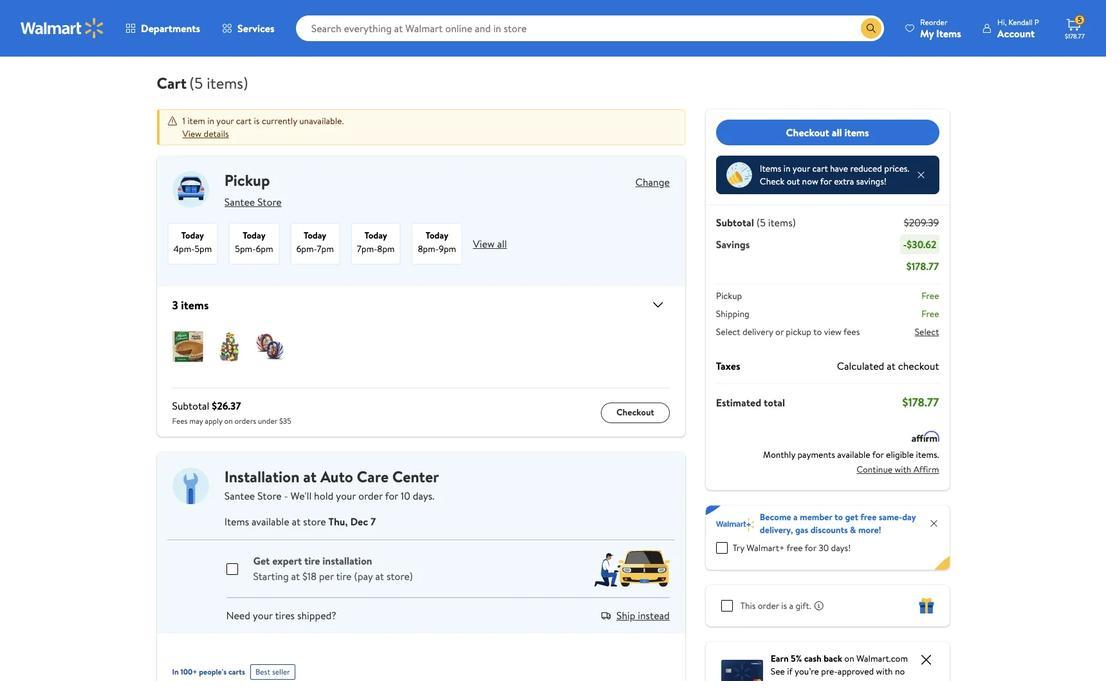 Task type: locate. For each thing, give the bounding box(es) containing it.
0 horizontal spatial with
[[876, 665, 893, 678]]

all for view
[[497, 237, 507, 251]]

1 vertical spatial view
[[473, 237, 495, 251]]

2 store from the top
[[257, 489, 282, 503]]

(5 right cart
[[189, 72, 203, 94]]

select button
[[915, 326, 939, 338]]

select
[[716, 326, 740, 338], [915, 326, 939, 338]]

unavailable.
[[299, 115, 344, 127]]

search icon image
[[866, 23, 876, 33]]

1 santee from the top
[[224, 195, 255, 209]]

view right the 9pm
[[473, 237, 495, 251]]

-$30.62
[[903, 237, 937, 252]]

pickup up shipping
[[716, 290, 742, 302]]

today inside today 4pm-5pm
[[181, 229, 204, 242]]

eligible
[[886, 449, 914, 461]]

at
[[887, 359, 896, 373], [303, 466, 317, 488], [292, 515, 301, 529], [291, 569, 300, 584], [375, 569, 384, 584]]

1 vertical spatial items
[[181, 297, 209, 313]]

1 horizontal spatial available
[[837, 449, 870, 461]]

with down eligible
[[895, 463, 911, 476]]

select for select button
[[915, 326, 939, 338]]

is left gift.
[[781, 600, 787, 613]]

2 vertical spatial items
[[224, 515, 249, 529]]

0 vertical spatial free
[[922, 290, 939, 302]]

seller
[[272, 667, 290, 678]]

(5 for cart
[[189, 72, 203, 94]]

today inside today 8pm-9pm
[[426, 229, 448, 242]]

need
[[226, 609, 250, 623]]

subtotal up savings
[[716, 216, 754, 230]]

0 horizontal spatial cart
[[236, 115, 252, 127]]

1 horizontal spatial tire
[[336, 569, 352, 584]]

1 horizontal spatial on
[[844, 653, 854, 665]]

1 horizontal spatial in
[[784, 162, 791, 175]]

santee down installation
[[224, 489, 255, 503]]

cart right details
[[236, 115, 252, 127]]

services button
[[211, 13, 285, 44]]

close nudge image
[[916, 170, 926, 180]]

0 vertical spatial is
[[254, 115, 260, 127]]

taxes
[[716, 359, 740, 373]]

1 horizontal spatial items
[[845, 125, 869, 140]]

select up checkout
[[915, 326, 939, 338]]

tire up "$18"
[[304, 554, 320, 568]]

1 vertical spatial free
[[922, 308, 939, 320]]

1 vertical spatial items
[[760, 162, 781, 175]]

1 horizontal spatial checkout
[[786, 125, 829, 140]]

- left we'll
[[284, 489, 288, 503]]

get expert tire installation starting at $18 per tire (pay at store)
[[253, 554, 413, 584]]

get
[[253, 554, 270, 568]]

1 horizontal spatial with
[[895, 463, 911, 476]]

for up continue
[[872, 449, 884, 461]]

reorder
[[920, 16, 948, 27]]

0 vertical spatial subtotal
[[716, 216, 754, 230]]

affirm image
[[912, 431, 939, 442]]

1 vertical spatial tire
[[336, 569, 352, 584]]

2 horizontal spatial items
[[936, 26, 961, 40]]

0 horizontal spatial is
[[254, 115, 260, 127]]

santee up "today 5pm-6pm" at the left of the page
[[224, 195, 255, 209]]

0 vertical spatial cart
[[236, 115, 252, 127]]

today for 7pm
[[304, 229, 326, 242]]

0 vertical spatial view
[[182, 127, 202, 140]]

with inside monthly payments available for eligible items. continue with affirm
[[895, 463, 911, 476]]

items for items in your cart have reduced prices. check out now for extra savings!
[[760, 162, 781, 175]]

1 vertical spatial to
[[835, 511, 843, 524]]

available
[[837, 449, 870, 461], [252, 515, 289, 529]]

your right check at top right
[[793, 162, 810, 175]]

0 vertical spatial items)
[[207, 72, 248, 94]]

0 vertical spatial free
[[861, 511, 877, 524]]

1 vertical spatial free
[[787, 542, 803, 555]]

tire
[[304, 554, 320, 568], [336, 569, 352, 584]]

on right back
[[844, 653, 854, 665]]

1 vertical spatial is
[[781, 600, 787, 613]]

1 vertical spatial all
[[497, 237, 507, 251]]

free
[[861, 511, 877, 524], [787, 542, 803, 555]]

available up the get
[[252, 515, 289, 529]]

items right "my"
[[936, 26, 961, 40]]

view
[[824, 326, 842, 338]]

auto
[[320, 466, 353, 488]]

checkout button
[[601, 403, 670, 423]]

tire down installation
[[336, 569, 352, 584]]

today inside today 6pm-7pm
[[304, 229, 326, 242]]

0 horizontal spatial (5
[[189, 72, 203, 94]]

2 santee from the top
[[224, 489, 255, 503]]

0 vertical spatial a
[[793, 511, 798, 524]]

1 horizontal spatial order
[[758, 600, 779, 613]]

for inside monthly payments available for eligible items. continue with affirm
[[872, 449, 884, 461]]

more!
[[858, 524, 881, 537]]

out
[[787, 175, 800, 188]]

items inside items in your cart have reduced prices. check out now for extra savings!
[[760, 162, 781, 175]]

per
[[319, 569, 334, 584]]

all for checkout
[[832, 125, 842, 140]]

items) up details
[[207, 72, 248, 94]]

items) down check at top right
[[768, 216, 796, 230]]

select delivery or pickup to view fees
[[716, 326, 860, 338]]

0 vertical spatial (5
[[189, 72, 203, 94]]

0 horizontal spatial to
[[813, 326, 822, 338]]

fulfillment logo image
[[172, 468, 209, 505]]

1 horizontal spatial select
[[915, 326, 939, 338]]

for
[[820, 175, 832, 188], [872, 449, 884, 461], [385, 489, 398, 503], [805, 542, 816, 555]]

expert
[[272, 554, 302, 568]]

to left view
[[813, 326, 822, 338]]

1 vertical spatial on
[[844, 653, 854, 665]]

1 vertical spatial subtotal
[[172, 399, 209, 413]]

items down installation
[[224, 515, 249, 529]]

1 vertical spatial store
[[257, 489, 282, 503]]

at left "$18"
[[291, 569, 300, 584]]

items inside button
[[845, 125, 869, 140]]

items left out
[[760, 162, 781, 175]]

1 vertical spatial cart
[[812, 162, 828, 175]]

banner containing become a member to get free same-day delivery, gas discounts & more!
[[706, 506, 949, 570]]

0 vertical spatial on
[[224, 416, 233, 427]]

0 horizontal spatial view
[[182, 127, 202, 140]]

today up the 8pm-
[[426, 229, 448, 242]]

1 horizontal spatial free
[[861, 511, 877, 524]]

1 horizontal spatial subtotal
[[716, 216, 754, 230]]

(5 down check at top right
[[757, 216, 766, 230]]

store down installation
[[257, 489, 282, 503]]

on inside earn 5% cash back on walmart.com see if you're pre-approved with no credit risk.
[[844, 653, 854, 665]]

today up 6pm-
[[304, 229, 326, 242]]

orders
[[235, 416, 256, 427]]

1 horizontal spatial cart
[[812, 162, 828, 175]]

santee
[[224, 195, 255, 209], [224, 489, 255, 503]]

0 vertical spatial pickup
[[224, 169, 270, 191]]

subtotal for subtotal $26.37 fees may apply on orders under $35
[[172, 399, 209, 413]]

cart
[[236, 115, 252, 127], [812, 162, 828, 175]]

your inside installation at auto care center santee store - we'll hold your order for 10 days.
[[336, 489, 356, 503]]

all inside checkout all items button
[[832, 125, 842, 140]]

0 horizontal spatial in
[[207, 115, 214, 127]]

items
[[845, 125, 869, 140], [181, 297, 209, 313]]

at left store
[[292, 515, 301, 529]]

at up we'll
[[303, 466, 317, 488]]

to left the get at the bottom right
[[835, 511, 843, 524]]

today up 5pm-
[[243, 229, 265, 242]]

for left 10
[[385, 489, 398, 503]]

$26.37
[[212, 399, 241, 413]]

in 100+ people's carts alert
[[172, 660, 245, 680]]

kendall
[[1009, 16, 1033, 27]]

1 vertical spatial available
[[252, 515, 289, 529]]

1 free from the top
[[922, 290, 939, 302]]

subtotal inside subtotal $26.37 fees may apply on orders under $35
[[172, 399, 209, 413]]

today
[[181, 229, 204, 242], [243, 229, 265, 242], [304, 229, 326, 242], [365, 229, 387, 242], [426, 229, 448, 242]]

0 vertical spatial santee
[[224, 195, 255, 209]]

None checkbox
[[226, 555, 238, 567]]

account
[[997, 26, 1035, 40]]

1 vertical spatial in
[[784, 162, 791, 175]]

2 today from the left
[[243, 229, 265, 242]]

order right this
[[758, 600, 779, 613]]

0 vertical spatial in
[[207, 115, 214, 127]]

my
[[920, 26, 934, 40]]

items up reduced
[[845, 125, 869, 140]]

subtotal (5 items)
[[716, 216, 796, 230]]

2 vertical spatial $178.77
[[902, 394, 939, 411]]

1 vertical spatial items)
[[768, 216, 796, 230]]

with inside earn 5% cash back on walmart.com see if you're pre-approved with no credit risk.
[[876, 665, 893, 678]]

items in your cart have reduced prices. check out now for extra savings!
[[760, 162, 909, 188]]

2 select from the left
[[915, 326, 939, 338]]

1 vertical spatial -
[[284, 489, 288, 503]]

today inside today 7pm-8pm
[[365, 229, 387, 242]]

store inside installation at auto care center santee store - we'll hold your order for 10 days.
[[257, 489, 282, 503]]

today up the 4pm-
[[181, 229, 204, 242]]

at left checkout
[[887, 359, 896, 373]]

$178.77 down $30.62
[[907, 259, 939, 273]]

items)
[[207, 72, 248, 94], [768, 216, 796, 230]]

1 store from the top
[[257, 195, 282, 209]]

0 vertical spatial store
[[257, 195, 282, 209]]

in right item
[[207, 115, 214, 127]]

1 vertical spatial order
[[758, 600, 779, 613]]

approved
[[838, 665, 874, 678]]

walmart+
[[747, 542, 785, 555]]

continue
[[857, 463, 893, 476]]

items) for subtotal (5 items)
[[768, 216, 796, 230]]

1 horizontal spatial all
[[832, 125, 842, 140]]

days.
[[413, 489, 434, 503]]

today inside "today 5pm-6pm"
[[243, 229, 265, 242]]

on inside subtotal $26.37 fees may apply on orders under $35
[[224, 416, 233, 427]]

1 today from the left
[[181, 229, 204, 242]]

0 horizontal spatial subtotal
[[172, 399, 209, 413]]

your down auto
[[336, 489, 356, 503]]

in
[[207, 115, 214, 127], [784, 162, 791, 175]]

subtotal for subtotal (5 items)
[[716, 216, 754, 230]]

items right 3
[[181, 297, 209, 313]]

today 4pm-5pm
[[173, 229, 212, 255]]

a left gift.
[[789, 600, 794, 613]]

none checkbox inside get expert tire installation, starting at $18 per tire (pay at store), page will refresh upon selection element
[[226, 555, 238, 567]]

8pm
[[377, 243, 395, 255]]

become
[[760, 511, 791, 524]]

items.
[[916, 449, 939, 461]]

estimated total
[[716, 395, 785, 410]]

starting
[[253, 569, 289, 584]]

$35
[[279, 416, 291, 427]]

1 horizontal spatial (5
[[757, 216, 766, 230]]

cart (5 items)
[[157, 72, 248, 94]]

discounts
[[811, 524, 848, 537]]

calculated
[[837, 359, 884, 373]]

checkout for checkout
[[616, 406, 654, 419]]

order down care in the bottom of the page
[[358, 489, 383, 503]]

$178.77 down the 5 at right
[[1065, 32, 1085, 41]]

with left no on the right bottom of the page
[[876, 665, 893, 678]]

1 vertical spatial (5
[[757, 216, 766, 230]]

0 vertical spatial $178.77
[[1065, 32, 1085, 41]]

if
[[787, 665, 793, 678]]

banner
[[706, 506, 949, 570]]

santee inside button
[[224, 195, 255, 209]]

0 vertical spatial order
[[358, 489, 383, 503]]

your right item
[[216, 115, 234, 127]]

0 vertical spatial checkout
[[786, 125, 829, 140]]

0 vertical spatial all
[[832, 125, 842, 140]]

0 horizontal spatial on
[[224, 416, 233, 427]]

free for pickup
[[922, 290, 939, 302]]

santee inside installation at auto care center santee store - we'll hold your order for 10 days.
[[224, 489, 255, 503]]

0 horizontal spatial -
[[284, 489, 288, 503]]

this order is a gift.
[[741, 600, 811, 613]]

0 horizontal spatial all
[[497, 237, 507, 251]]

0 horizontal spatial checkout
[[616, 406, 654, 419]]

subtotal up may
[[172, 399, 209, 413]]

items available at store thu, dec 7
[[224, 515, 376, 529]]

4 today from the left
[[365, 229, 387, 242]]

today up 7pm-
[[365, 229, 387, 242]]

0 vertical spatial available
[[837, 449, 870, 461]]

3 today from the left
[[304, 229, 326, 242]]

5%
[[791, 653, 802, 665]]

1 vertical spatial santee
[[224, 489, 255, 503]]

change
[[636, 175, 670, 189]]

back
[[824, 653, 842, 665]]

free
[[922, 290, 939, 302], [922, 308, 939, 320]]

alert
[[157, 109, 685, 145]]

(5
[[189, 72, 203, 94], [757, 216, 766, 230]]

1 horizontal spatial items
[[760, 162, 781, 175]]

1 horizontal spatial pickup
[[716, 290, 742, 302]]

on right "apply"
[[224, 416, 233, 427]]

for right now
[[820, 175, 832, 188]]

free down gas
[[787, 542, 803, 555]]

0 horizontal spatial tire
[[304, 554, 320, 568]]

store up "today 5pm-6pm" at the left of the page
[[257, 195, 282, 209]]

$178.77 up affirm image
[[902, 394, 939, 411]]

0 horizontal spatial items
[[224, 515, 249, 529]]

a right become
[[793, 511, 798, 524]]

all right the 9pm
[[497, 237, 507, 251]]

fees
[[172, 416, 188, 427]]

view left details
[[182, 127, 202, 140]]

center
[[392, 466, 439, 488]]

1 horizontal spatial view
[[473, 237, 495, 251]]

0 vertical spatial items
[[936, 26, 961, 40]]

1 horizontal spatial to
[[835, 511, 843, 524]]

0 vertical spatial tire
[[304, 554, 320, 568]]

(5 for subtotal
[[757, 216, 766, 230]]

ship instead
[[616, 609, 670, 623]]

at inside installation at auto care center santee store - we'll hold your order for 10 days.
[[303, 466, 317, 488]]

reduced price image
[[726, 162, 752, 188]]

1 horizontal spatial items)
[[768, 216, 796, 230]]

payments
[[798, 449, 835, 461]]

1 vertical spatial with
[[876, 665, 893, 678]]

free right the get at the bottom right
[[861, 511, 877, 524]]

your left tires
[[253, 609, 273, 623]]

in left now
[[784, 162, 791, 175]]

a inside become a member to get free same-day delivery, gas discounts & more!
[[793, 511, 798, 524]]

extra
[[834, 175, 854, 188]]

1 horizontal spatial is
[[781, 600, 787, 613]]

checkout for checkout all items
[[786, 125, 829, 140]]

0 horizontal spatial items)
[[207, 72, 248, 94]]

5 today from the left
[[426, 229, 448, 242]]

2 free from the top
[[922, 308, 939, 320]]

0 vertical spatial with
[[895, 463, 911, 476]]

best seller alert
[[250, 660, 295, 680]]

0 vertical spatial items
[[845, 125, 869, 140]]

- down '$209.39'
[[903, 237, 907, 252]]

is left currently
[[254, 115, 260, 127]]

0 horizontal spatial order
[[358, 489, 383, 503]]

0 horizontal spatial select
[[716, 326, 740, 338]]

1 vertical spatial checkout
[[616, 406, 654, 419]]

available up continue
[[837, 449, 870, 461]]

10
[[401, 489, 410, 503]]

cash
[[804, 653, 822, 665]]

monthly
[[763, 449, 795, 461]]

pickup up santee store
[[224, 169, 270, 191]]

1 select from the left
[[716, 326, 740, 338]]

carts
[[228, 667, 245, 678]]

clear search field text image
[[846, 23, 856, 33]]

today 8pm-9pm
[[418, 229, 456, 255]]

select down shipping
[[716, 326, 740, 338]]

available inside monthly payments available for eligible items. continue with affirm
[[837, 449, 870, 461]]

have
[[830, 162, 848, 175]]

all up have
[[832, 125, 842, 140]]

free inside become a member to get free same-day delivery, gas discounts & more!
[[861, 511, 877, 524]]

cart left have
[[812, 162, 828, 175]]

1 horizontal spatial -
[[903, 237, 907, 252]]



Task type: vqa. For each thing, say whether or not it's contained in the screenshot.
middle  ICON
no



Task type: describe. For each thing, give the bounding box(es) containing it.
for inside items in your cart have reduced prices. check out now for extra savings!
[[820, 175, 832, 188]]

become a member to get free same-day delivery, gas discounts & more!
[[760, 511, 916, 537]]

get
[[845, 511, 858, 524]]

no
[[895, 665, 905, 678]]

gas
[[795, 524, 808, 537]]

people's
[[199, 667, 227, 678]]

items for items available at store thu, dec 7
[[224, 515, 249, 529]]

9pm
[[439, 243, 456, 255]]

departments
[[141, 21, 200, 35]]

$209.39
[[904, 216, 939, 230]]

risk.
[[796, 678, 811, 681]]

pre-
[[821, 665, 838, 678]]

total
[[764, 395, 785, 410]]

check
[[760, 175, 785, 188]]

pickup
[[786, 326, 811, 338]]

in inside '1 item in your cart is currently unavailable. view details'
[[207, 115, 214, 127]]

3 items
[[172, 297, 209, 313]]

reduced
[[850, 162, 882, 175]]

items inside reorder my items
[[936, 26, 961, 40]]

continue with affirm link
[[857, 459, 939, 480]]

close walmart plus section image
[[929, 519, 939, 529]]

shipping
[[716, 308, 749, 320]]

5 $178.77
[[1065, 14, 1085, 41]]

best seller
[[255, 667, 290, 678]]

instead
[[638, 609, 670, 623]]

installation
[[224, 466, 300, 488]]

&
[[850, 524, 856, 537]]

Walmart Site-Wide search field
[[296, 15, 884, 41]]

7pm
[[317, 243, 334, 255]]

see
[[771, 665, 785, 678]]

departments button
[[115, 13, 211, 44]]

today for 5pm
[[181, 229, 204, 242]]

or
[[775, 326, 784, 338]]

select for select delivery or pickup to view fees
[[716, 326, 740, 338]]

8pm-
[[418, 243, 439, 255]]

installation
[[323, 554, 372, 568]]

today for 9pm
[[426, 229, 448, 242]]

apply
[[205, 416, 222, 427]]

$30.62
[[907, 237, 937, 252]]

- inside installation at auto care center santee store - we'll hold your order for 10 days.
[[284, 489, 288, 503]]

checkout
[[898, 359, 939, 373]]

0 horizontal spatial pickup
[[224, 169, 270, 191]]

cart
[[157, 72, 187, 94]]

today for 6pm
[[243, 229, 265, 242]]

1 item in your cart is currently unavailable. view details
[[182, 115, 344, 140]]

alert containing 1 item in your cart is currently unavailable.
[[157, 109, 685, 145]]

100+
[[181, 667, 197, 678]]

0 horizontal spatial free
[[787, 542, 803, 555]]

4pm-
[[173, 243, 195, 255]]

at right '(pay'
[[375, 569, 384, 584]]

earn
[[771, 653, 789, 665]]

this
[[741, 600, 756, 613]]

hi, kendall p account
[[997, 16, 1039, 40]]

0 vertical spatial to
[[813, 326, 822, 338]]

cart inside '1 item in your cart is currently unavailable. view details'
[[236, 115, 252, 127]]

for left the 30
[[805, 542, 816, 555]]

0 horizontal spatial available
[[252, 515, 289, 529]]

prices.
[[884, 162, 909, 175]]

earn 5% cash back on walmart.com see if you're pre-approved with no credit risk.
[[771, 653, 908, 681]]

delivery
[[743, 326, 773, 338]]

0 horizontal spatial items
[[181, 297, 209, 313]]

calculated at checkout
[[837, 359, 939, 373]]

1 vertical spatial $178.77
[[907, 259, 939, 273]]

ship instead button
[[616, 609, 670, 623]]

gift.
[[796, 600, 811, 613]]

Search search field
[[296, 15, 884, 41]]

7pm-
[[357, 243, 377, 255]]

today for 8pm
[[365, 229, 387, 242]]

days!
[[831, 542, 851, 555]]

5pm
[[195, 243, 212, 255]]

is inside '1 item in your cart is currently unavailable. view details'
[[254, 115, 260, 127]]

tires
[[275, 609, 295, 623]]

estimated
[[716, 395, 761, 410]]

view inside '1 item in your cart is currently unavailable. view details'
[[182, 127, 202, 140]]

walmart image
[[21, 18, 104, 39]]

in 100+ people's carts
[[172, 667, 245, 678]]

This order is a gift. checkbox
[[721, 600, 733, 612]]

free for shipping
[[922, 308, 939, 320]]

reorder my items
[[920, 16, 961, 40]]

capital one credit card image
[[721, 657, 763, 681]]

view details button
[[182, 127, 229, 140]]

santee store button
[[224, 192, 282, 212]]

change button
[[636, 175, 670, 189]]

3
[[172, 297, 178, 313]]

melissa & doug wooden building blocks set - 100 blocks in 4 colors and 9 shapes - fsc-certified materials with addon services image
[[213, 331, 244, 362]]

view all items image
[[645, 297, 666, 313]]

your inside items in your cart have reduced prices. check out now for extra savings!
[[793, 162, 810, 175]]

gifting image
[[919, 598, 934, 614]]

cart inside items in your cart have reduced prices. check out now for extra savings!
[[812, 162, 828, 175]]

1 vertical spatial pickup
[[716, 290, 742, 302]]

walmart.com
[[857, 653, 908, 665]]

day
[[902, 511, 916, 524]]

learn more about gifting image
[[814, 601, 824, 611]]

marie callender's pumpkin pie, 36 oz (frozen) with addon services image
[[172, 331, 203, 362]]

items) for cart (5 items)
[[207, 72, 248, 94]]

1 vertical spatial a
[[789, 600, 794, 613]]

to inside become a member to get free same-day delivery, gas discounts & more!
[[835, 511, 843, 524]]

store inside button
[[257, 195, 282, 209]]

get expert tire installation, starting at $18 per tire (pay at store), page will refresh upon selection element
[[226, 554, 413, 584]]

monthly payments available for eligible items. continue with affirm
[[763, 449, 939, 476]]

dismiss capital one banner image
[[919, 653, 934, 668]]

your inside '1 item in your cart is currently unavailable. view details'
[[216, 115, 234, 127]]

(pay
[[354, 569, 373, 584]]

in
[[172, 667, 179, 678]]

affirm
[[914, 463, 939, 476]]

0 vertical spatial -
[[903, 237, 907, 252]]

1
[[182, 115, 185, 127]]

7
[[371, 515, 376, 529]]

view all button
[[473, 237, 507, 251]]

now
[[802, 175, 818, 188]]

today 7pm-8pm
[[357, 229, 395, 255]]

walmart plus image
[[716, 519, 755, 532]]

subtotal $26.37 fees may apply on orders under $35
[[172, 399, 291, 427]]

order inside installation at auto care center santee store - we'll hold your order for 10 days.
[[358, 489, 383, 503]]

services
[[238, 21, 275, 35]]

for inside installation at auto care center santee store - we'll hold your order for 10 days.
[[385, 489, 398, 503]]

in inside items in your cart have reduced prices. check out now for extra savings!
[[784, 162, 791, 175]]

credit
[[771, 678, 794, 681]]

store)
[[387, 569, 413, 584]]

Try Walmart+ free for 30 days! checkbox
[[716, 542, 728, 554]]

sam's choice butter christmas cookies, 12 oz with addon services image
[[255, 331, 285, 362]]

30
[[819, 542, 829, 555]]

care
[[357, 466, 389, 488]]

6pm-
[[296, 243, 317, 255]]

try walmart+ free for 30 days!
[[733, 542, 851, 555]]

today 5pm-6pm
[[235, 229, 273, 255]]

try
[[733, 542, 744, 555]]



